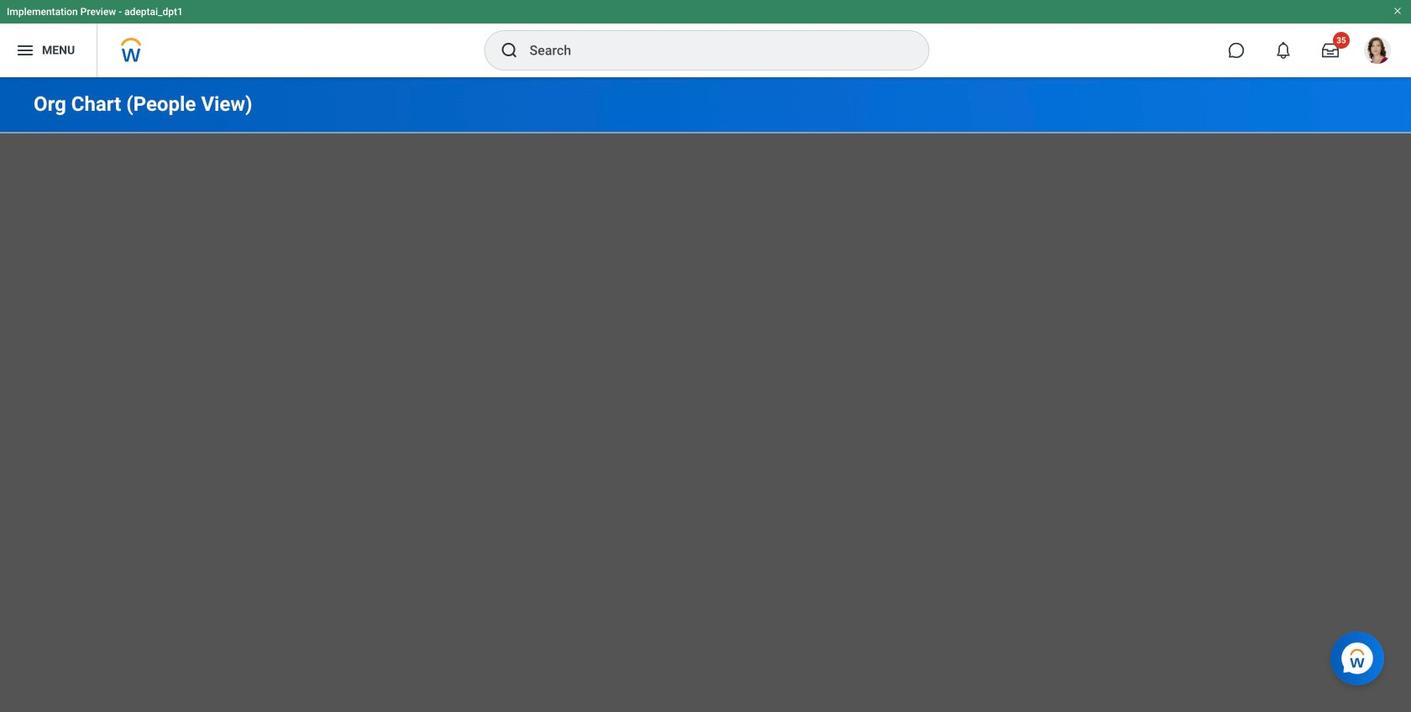 Task type: vqa. For each thing, say whether or not it's contained in the screenshot.
main content
yes



Task type: locate. For each thing, give the bounding box(es) containing it.
main content
[[0, 77, 1412, 713]]

profile logan mcneil image
[[1365, 37, 1392, 67]]

inbox large image
[[1323, 42, 1340, 59]]

Search Workday  search field
[[530, 32, 895, 69]]

banner
[[0, 0, 1412, 77]]



Task type: describe. For each thing, give the bounding box(es) containing it.
justify image
[[15, 40, 35, 61]]

search image
[[500, 40, 520, 61]]

close environment banner image
[[1393, 6, 1403, 16]]

notifications large image
[[1276, 42, 1293, 59]]



